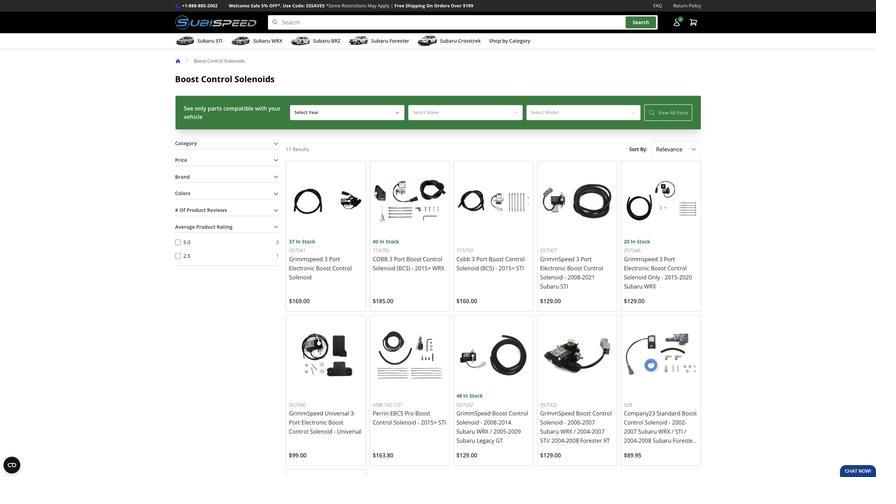 Task type: describe. For each thing, give the bounding box(es) containing it.
return policy link
[[673, 2, 701, 9]]

2008- inside the 48 in stock 057032 grimmspeed boost control solenoid  - 2008-2014 subaru wrx / 2005-2009 subaru legacy gt
[[484, 419, 499, 427]]

subaru crosstrek button
[[418, 35, 481, 49]]

$185.00
[[373, 297, 394, 305]]

grimmspeed inside the 48 in stock 057032 grimmspeed boost control solenoid  - 2008-2014 subaru wrx / 2005-2009 subaru legacy gt
[[457, 410, 491, 418]]

sti inside the asm-tac-731 perrin ebcs pro boost control solenoid - 2015+ sti
[[439, 419, 446, 427]]

2021
[[582, 274, 595, 281]]

select make image
[[513, 110, 518, 115]]

a subaru crosstrek thumbnail image image
[[418, 36, 437, 46]]

sort
[[629, 146, 639, 153]]

solenoid inside "20 in stock 057046 grimmspeed 3 port electronic boost control solenoid only - 2015-2020 subaru wrx"
[[624, 274, 647, 281]]

in for grimmspeed boost control solenoid  - 2008-2014 subaru wrx / 2005-2009 subaru legacy gt
[[464, 393, 468, 399]]

port inside 40 in stock 714750 cobb 3 port boost control solenoid (bcs) - 2015+ wrx
[[394, 255, 405, 263]]

solenoid inside cobb 3 port boost control solenoid (bcs) - 2015+ sti
[[457, 264, 479, 272]]

2006-
[[568, 419, 582, 427]]

# of product reviews
[[175, 207, 227, 213]]

2015+ inside 40 in stock 714750 cobb 3 port boost control solenoid (bcs) - 2015+ wrx
[[415, 264, 431, 272]]

in for cobb 3 port boost control solenoid (bcs) - 2015+ wrx
[[380, 238, 385, 245]]

- inside the 48 in stock 057032 grimmspeed boost control solenoid  - 2008-2014 subaru wrx / 2005-2009 subaru legacy gt
[[481, 419, 483, 427]]

Select Year button
[[290, 105, 405, 120]]

057060
[[289, 402, 306, 408]]

in for grimmspeed 3 port electronic boost control solenoid only - 2015-2020 subaru wrx
[[631, 238, 636, 245]]

sort by:
[[629, 146, 648, 153]]

$129.00 for grimmspeed 3 port electronic boost control solenoid - 2008-2021 subaru sti
[[540, 297, 561, 305]]

brand button
[[175, 172, 279, 182]]

by
[[502, 37, 508, 44]]

0 vertical spatial universal
[[325, 410, 349, 418]]

boost inside the asm-tac-731 perrin ebcs pro boost control solenoid - 2015+ sti
[[416, 410, 431, 418]]

11
[[286, 146, 292, 153]]

results
[[293, 146, 309, 153]]

0 vertical spatial boost control solenoids
[[194, 58, 245, 64]]

5.0 button
[[175, 240, 181, 245]]

|
[[391, 2, 393, 9]]

faq
[[654, 2, 662, 9]]

$160.00
[[457, 297, 477, 305]]

*some restrictions may apply | free shipping on orders over $199
[[326, 2, 474, 9]]

2.5
[[184, 253, 190, 259]]

reviews
[[207, 207, 227, 213]]

subaru inside 057002 grimmspeed boost control solenoid - 2006-2007 subaru wrx / 2004-2007 sti/ 2004-2008 forester xt
[[540, 428, 559, 436]]

- inside 40 in stock 714750 cobb 3 port boost control solenoid (bcs) - 2015+ wrx
[[412, 264, 414, 272]]

057002
[[540, 402, 557, 408]]

crosstrek
[[458, 37, 481, 44]]

2008- inside grimmspeed 3 port electronic boost control solenoid - 2008-2021 subaru sti
[[568, 274, 582, 281]]

1 vertical spatial solenoids
[[235, 73, 275, 85]]

solenoid inside "528 company23 standard boost control solenoid - 2002- 2007 subaru wrx / sti / 2004-2008 subaru forester xt"
[[645, 419, 668, 427]]

category
[[509, 37, 531, 44]]

2004- for 2007
[[624, 437, 639, 445]]

sti inside "528 company23 standard boost control solenoid - 2002- 2007 subaru wrx / sti / 2004-2008 subaru forester xt"
[[675, 428, 683, 436]]

control inside 40 in stock 714750 cobb 3 port boost control solenoid (bcs) - 2015+ wrx
[[423, 255, 442, 263]]

subaru forester
[[371, 37, 409, 44]]

control inside 057002 grimmspeed boost control solenoid - 2006-2007 subaru wrx / 2004-2007 sti/ 2004-2008 forester xt
[[593, 410, 612, 418]]

subaru sti button
[[175, 35, 223, 49]]

0 vertical spatial product
[[187, 207, 206, 213]]

perrin
[[373, 410, 389, 418]]

standard
[[657, 410, 681, 418]]

apply
[[378, 2, 390, 9]]

control inside "528 company23 standard boost control solenoid - 2002- 2007 subaru wrx / sti / 2004-2008 subaru forester xt"
[[624, 419, 644, 427]]

2020
[[680, 274, 692, 281]]

grimmspeed for grimmspeed 3 port electronic boost control solenoid only - 2015-2020 subaru wrx
[[624, 255, 658, 263]]

shop
[[489, 37, 501, 44]]

/ inside 057002 grimmspeed boost control solenoid - 2006-2007 subaru wrx / 2004-2007 sti/ 2004-2008 forester xt
[[574, 428, 576, 436]]

$169.00
[[289, 297, 310, 305]]

a subaru forester thumbnail image image
[[349, 36, 369, 46]]

sti inside grimmspeed 3 port electronic boost control solenoid - 2008-2021 subaru sti
[[561, 283, 568, 290]]

2014
[[499, 419, 511, 427]]

home image
[[175, 58, 181, 64]]

#
[[175, 207, 178, 213]]

free
[[395, 2, 404, 9]]

gt
[[496, 437, 503, 445]]

2009
[[508, 428, 521, 436]]

sale
[[251, 2, 260, 9]]

boost inside "528 company23 standard boost control solenoid - 2002- 2007 subaru wrx / sti / 2004-2008 subaru forester xt"
[[682, 410, 697, 418]]

solenoid inside 057060 grimmspeed universal 3- port electronic boost control solenoid - universal
[[310, 428, 333, 436]]

electronic inside 37 in stock 057041 grimmspeed 3 port electronic boost control solenoid
[[289, 264, 315, 272]]

forester inside dropdown button
[[390, 37, 409, 44]]

3-
[[351, 410, 356, 418]]

restrictions
[[342, 2, 367, 9]]

grimmspeed 3 port electronic boost control solenoid - 2008-2021 subaru sti image
[[540, 164, 614, 238]]

wrx inside "20 in stock 057046 grimmspeed 3 port electronic boost control solenoid only - 2015-2020 subaru wrx"
[[644, 283, 656, 290]]

1 vertical spatial boost control solenoids
[[175, 73, 275, 85]]

grimmspeed boost control solenoid - 2006-2007 subaru wrx / 2004-2007 sti/ 2004-2008 forester xt image
[[540, 318, 614, 392]]

off*.
[[269, 2, 282, 9]]

cobb 3 port boost control solenoid (bcs) - 2015+ sti image
[[457, 164, 531, 238]]

cobb
[[373, 255, 388, 263]]

perrin ebcs pro boost control solenoid - 2015+ sti image
[[373, 318, 447, 392]]

ebcs
[[390, 410, 404, 418]]

528
[[624, 402, 633, 408]]

528 company23 standard boost control solenoid - 2002- 2007 subaru wrx / sti / 2004-2008 subaru forester xt
[[624, 402, 697, 454]]

return
[[673, 2, 688, 9]]

select year image
[[395, 110, 400, 115]]

cobb 3 port boost control solenoid (bcs) - 2015+ wrx image
[[373, 164, 447, 238]]

$129.00 for grimmspeed 3 port electronic boost control solenoid only - 2015-2020 subaru wrx
[[624, 297, 645, 305]]

grimmspeed 3 port electronic boost control solenoid image
[[289, 164, 363, 238]]

grimmspeed boost control solenoid  - 2008-2014 subaru wrx / 2005-2009 subaru legacy gt image
[[457, 318, 531, 392]]

# of product reviews button
[[175, 205, 279, 216]]

wrx inside 057002 grimmspeed boost control solenoid - 2006-2007 subaru wrx / 2004-2007 sti/ 2004-2008 forester xt
[[561, 428, 572, 436]]

code:
[[292, 2, 305, 9]]

057060 grimmspeed universal 3- port electronic boost control solenoid - universal
[[289, 402, 362, 436]]

control inside the asm-tac-731 perrin ebcs pro boost control solenoid - 2015+ sti
[[373, 419, 392, 427]]

boost inside "20 in stock 057046 grimmspeed 3 port electronic boost control solenoid only - 2015-2020 subaru wrx"
[[651, 264, 666, 272]]

grimmspeed 3 port electronic boost control solenoid only - 2015-2020 subaru wrx image
[[624, 164, 698, 238]]

Select Make button
[[408, 105, 523, 120]]

- inside 057060 grimmspeed universal 3- port electronic boost control solenoid - universal
[[334, 428, 336, 436]]

solenoid inside the 48 in stock 057032 grimmspeed boost control solenoid  - 2008-2014 subaru wrx / 2005-2009 subaru legacy gt
[[457, 419, 479, 427]]

$129.00 for grimmspeed boost control solenoid - 2006-2007 subaru wrx / 2004-2007 sti/ 2004-2008 forester xt
[[540, 452, 561, 460]]

company23
[[624, 410, 655, 418]]

- inside 057002 grimmspeed boost control solenoid - 2006-2007 subaru wrx / 2004-2007 sti/ 2004-2008 forester xt
[[564, 419, 566, 427]]

control inside cobb 3 port boost control solenoid (bcs) - 2015+ sti
[[505, 255, 525, 263]]

solenoid inside 057002 grimmspeed boost control solenoid - 2006-2007 subaru wrx / 2004-2007 sti/ 2004-2008 forester xt
[[540, 419, 563, 427]]

brz
[[331, 37, 341, 44]]

vehicle
[[184, 113, 203, 121]]

+1-888-885-2002 link
[[182, 2, 218, 9]]

715750
[[457, 247, 473, 254]]

parts
[[208, 105, 222, 112]]

control inside grimmspeed 3 port electronic boost control solenoid - 2008-2021 subaru sti
[[584, 264, 603, 272]]

2005-
[[494, 428, 508, 436]]

3 inside 40 in stock 714750 cobb 3 port boost control solenoid (bcs) - 2015+ wrx
[[389, 255, 393, 263]]

cobb 3 port boost control solenoid (bcs) - 2015+ sti
[[457, 255, 525, 272]]

wrx inside 40 in stock 714750 cobb 3 port boost control solenoid (bcs) - 2015+ wrx
[[433, 264, 444, 272]]

tac-
[[384, 402, 394, 408]]

of
[[180, 207, 185, 213]]

$99.00
[[289, 452, 307, 460]]

888-
[[189, 2, 198, 9]]

2002
[[207, 2, 218, 9]]

solenoid inside grimmspeed 3 port electronic boost control solenoid - 2008-2021 subaru sti
[[540, 274, 563, 281]]

2015+ inside cobb 3 port boost control solenoid (bcs) - 2015+ sti
[[499, 264, 515, 272]]

grimmspeed inside grimmspeed 3 port electronic boost control solenoid - 2008-2021 subaru sti
[[540, 255, 575, 263]]

grimmspeed 3 port electronic boost control solenoid - 2008-2021 subaru sti
[[540, 255, 603, 290]]

057007
[[540, 247, 557, 254]]

port inside grimmspeed 3 port electronic boost control solenoid - 2008-2021 subaru sti
[[581, 255, 592, 263]]

in for grimmspeed 3 port electronic boost control solenoid
[[296, 238, 301, 245]]

average product rating button
[[175, 222, 279, 233]]

colors button
[[175, 188, 279, 199]]

boost inside cobb 3 port boost control solenoid (bcs) - 2015+ sti
[[489, 255, 504, 263]]

control inside 37 in stock 057041 grimmspeed 3 port electronic boost control solenoid
[[333, 264, 352, 272]]

solenoid inside the asm-tac-731 perrin ebcs pro boost control solenoid - 2015+ sti
[[394, 419, 416, 427]]

- inside grimmspeed 3 port electronic boost control solenoid - 2008-2021 subaru sti
[[564, 274, 566, 281]]

057032
[[457, 402, 473, 408]]



Task type: locate. For each thing, give the bounding box(es) containing it.
0 horizontal spatial 2004-
[[552, 437, 566, 445]]

port inside cobb 3 port boost control solenoid (bcs) - 2015+ sti
[[476, 255, 488, 263]]

2008 inside 057002 grimmspeed boost control solenoid - 2006-2007 subaru wrx / 2004-2007 sti/ 2004-2008 forester xt
[[566, 437, 579, 445]]

welcome sale 5% off*. use code: sssave5
[[229, 2, 325, 9]]

$199
[[463, 2, 474, 9]]

2008 down the 2006- on the bottom right of the page
[[566, 437, 579, 445]]

- inside "20 in stock 057046 grimmspeed 3 port electronic boost control solenoid only - 2015-2020 subaru wrx"
[[662, 274, 664, 281]]

(bcs)
[[397, 264, 410, 272], [481, 264, 494, 272]]

2002-
[[672, 419, 687, 427]]

(bcs) inside 40 in stock 714750 cobb 3 port boost control solenoid (bcs) - 2015+ wrx
[[397, 264, 410, 272]]

port inside "20 in stock 057046 grimmspeed 3 port electronic boost control solenoid only - 2015-2020 subaru wrx"
[[664, 255, 675, 263]]

in inside 40 in stock 714750 cobb 3 port boost control solenoid (bcs) - 2015+ wrx
[[380, 238, 385, 245]]

subaru inside grimmspeed 3 port electronic boost control solenoid - 2008-2021 subaru sti
[[540, 283, 559, 290]]

1 horizontal spatial 2004-
[[577, 428, 592, 436]]

see only parts compatible with your vehicle
[[184, 105, 281, 121]]

boost inside 057002 grimmspeed boost control solenoid - 2006-2007 subaru wrx / 2004-2007 sti/ 2004-2008 forester xt
[[576, 410, 591, 418]]

forester inside 057002 grimmspeed boost control solenoid - 2006-2007 subaru wrx / 2004-2007 sti/ 2004-2008 forester xt
[[580, 437, 602, 445]]

universal down 3-
[[337, 428, 362, 436]]

shop by category button
[[489, 35, 531, 49]]

electronic inside "20 in stock 057046 grimmspeed 3 port electronic boost control solenoid only - 2015-2020 subaru wrx"
[[624, 264, 650, 272]]

2008 for subaru
[[639, 437, 652, 445]]

stock for grimmspeed 3 port electronic boost control solenoid
[[302, 238, 315, 245]]

- inside cobb 3 port boost control solenoid (bcs) - 2015+ sti
[[496, 264, 497, 272]]

1 horizontal spatial xt
[[624, 446, 630, 454]]

2 grimmspeed from the left
[[624, 255, 658, 263]]

forester down the 2006- on the bottom right of the page
[[580, 437, 602, 445]]

average product rating
[[175, 224, 233, 230]]

solenoid
[[373, 264, 395, 272], [457, 264, 479, 272], [289, 274, 312, 281], [540, 274, 563, 281], [624, 274, 647, 281], [394, 419, 416, 427], [457, 419, 479, 427], [540, 419, 563, 427], [645, 419, 668, 427], [310, 428, 333, 436]]

solenoid inside 37 in stock 057041 grimmspeed 3 port electronic boost control solenoid
[[289, 274, 312, 281]]

1 vertical spatial 2008-
[[484, 419, 499, 427]]

select... image
[[691, 147, 697, 152]]

in inside the 48 in stock 057032 grimmspeed boost control solenoid  - 2008-2014 subaru wrx / 2005-2009 subaru legacy gt
[[464, 393, 468, 399]]

stock up 057046
[[637, 238, 651, 245]]

0 horizontal spatial grimmspeed
[[289, 255, 323, 263]]

wrx inside the 48 in stock 057032 grimmspeed boost control solenoid  - 2008-2014 subaru wrx / 2005-2009 subaru legacy gt
[[477, 428, 489, 436]]

solenoid inside 40 in stock 714750 cobb 3 port boost control solenoid (bcs) - 2015+ wrx
[[373, 264, 395, 272]]

a subaru brz thumbnail image image
[[291, 36, 310, 46]]

compatible
[[223, 105, 254, 112]]

subaru wrx
[[253, 37, 282, 44]]

electronic down 057060
[[302, 419, 327, 427]]

control inside 057060 grimmspeed universal 3- port electronic boost control solenoid - universal
[[289, 428, 308, 436]]

boost control solenoids link
[[194, 58, 250, 64]]

grimmspeed for grimmspeed 3 port electronic boost control solenoid
[[289, 255, 323, 263]]

Select... button
[[652, 141, 701, 158]]

0 vertical spatial xt
[[604, 437, 610, 445]]

2008 up $89.95
[[639, 437, 652, 445]]

solenoids up with
[[235, 73, 275, 85]]

subaru inside "20 in stock 057046 grimmspeed 3 port electronic boost control solenoid only - 2015-2020 subaru wrx"
[[624, 283, 643, 290]]

grimmspeed down 057046
[[624, 255, 658, 263]]

company23 standard boost control solenoid - 2002-2007 subaru wrx / sti / 2004-2008 subaru forester xt image
[[624, 318, 698, 392]]

0 horizontal spatial 2008-
[[484, 419, 499, 427]]

control inside the 48 in stock 057032 grimmspeed boost control solenoid  - 2008-2014 subaru wrx / 2005-2009 subaru legacy gt
[[509, 410, 528, 418]]

/ inside the 48 in stock 057032 grimmspeed boost control solenoid  - 2008-2014 subaru wrx / 2005-2009 subaru legacy gt
[[490, 428, 492, 436]]

stock up 057032
[[470, 393, 483, 399]]

stock inside 40 in stock 714750 cobb 3 port boost control solenoid (bcs) - 2015+ wrx
[[386, 238, 399, 245]]

button image
[[673, 18, 681, 27]]

colors
[[175, 190, 190, 197]]

grimmspeed inside 37 in stock 057041 grimmspeed 3 port electronic boost control solenoid
[[289, 255, 323, 263]]

057046
[[624, 247, 641, 254]]

- inside "528 company23 standard boost control solenoid - 2002- 2007 subaru wrx / sti / 2004-2008 subaru forester xt"
[[669, 419, 671, 427]]

category
[[175, 140, 197, 147]]

37 in stock 057041 grimmspeed 3 port electronic boost control solenoid
[[289, 238, 352, 281]]

boost inside the 48 in stock 057032 grimmspeed boost control solenoid  - 2008-2014 subaru wrx / 2005-2009 subaru legacy gt
[[492, 410, 507, 418]]

1 horizontal spatial (bcs)
[[481, 264, 494, 272]]

universal left 3-
[[325, 410, 349, 418]]

2008 inside "528 company23 standard boost control solenoid - 2002- 2007 subaru wrx / sti / 2004-2008 subaru forester xt"
[[639, 437, 652, 445]]

product
[[187, 207, 206, 213], [196, 224, 216, 230]]

electronic down 057041
[[289, 264, 315, 272]]

electronic inside grimmspeed 3 port electronic boost control solenoid - 2008-2021 subaru sti
[[540, 264, 566, 272]]

2 (bcs) from the left
[[481, 264, 494, 272]]

with
[[255, 105, 267, 112]]

xt inside 057002 grimmspeed boost control solenoid - 2006-2007 subaru wrx / 2004-2007 sti/ 2004-2008 forester xt
[[604, 437, 610, 445]]

port inside 057060 grimmspeed universal 3- port electronic boost control solenoid - universal
[[289, 419, 300, 427]]

1 2008 from the left
[[566, 437, 579, 445]]

*some
[[326, 2, 341, 9]]

grimmspeed inside "20 in stock 057046 grimmspeed 3 port electronic boost control solenoid only - 2015-2020 subaru wrx"
[[624, 255, 658, 263]]

asm-tac-731 perrin ebcs pro boost control solenoid - 2015+ sti
[[373, 402, 446, 427]]

48 in stock 057032 grimmspeed boost control solenoid  - 2008-2014 subaru wrx / 2005-2009 subaru legacy gt
[[457, 393, 528, 445]]

shipping
[[406, 2, 425, 9]]

-
[[412, 264, 414, 272], [496, 264, 497, 272], [564, 274, 566, 281], [662, 274, 664, 281], [418, 419, 420, 427], [481, 419, 483, 427], [564, 419, 566, 427], [669, 419, 671, 427], [334, 428, 336, 436]]

0 vertical spatial solenoids
[[224, 58, 245, 64]]

0 horizontal spatial forester
[[390, 37, 409, 44]]

2004- inside "528 company23 standard boost control solenoid - 2002- 2007 subaru wrx / sti / 2004-2008 subaru forester xt"
[[624, 437, 639, 445]]

boost control solenoids down boost control solenoids link
[[175, 73, 275, 85]]

forester inside "528 company23 standard boost control solenoid - 2002- 2007 subaru wrx / sti / 2004-2008 subaru forester xt"
[[673, 437, 695, 445]]

boost inside 40 in stock 714750 cobb 3 port boost control solenoid (bcs) - 2015+ wrx
[[407, 255, 422, 263]]

by:
[[640, 146, 648, 153]]

subaru
[[197, 37, 214, 44], [253, 37, 270, 44], [313, 37, 330, 44], [371, 37, 388, 44], [440, 37, 457, 44], [540, 283, 559, 290], [624, 283, 643, 290], [457, 428, 475, 436], [540, 428, 559, 436], [638, 428, 657, 436], [457, 437, 475, 445], [653, 437, 672, 445]]

subaru crosstrek
[[440, 37, 481, 44]]

grimmspeed down 057060
[[289, 410, 323, 418]]

grimmspeed inside 057002 grimmspeed boost control solenoid - 2006-2007 subaru wrx / 2004-2007 sti/ 2004-2008 forester xt
[[540, 410, 575, 418]]

port inside 37 in stock 057041 grimmspeed 3 port electronic boost control solenoid
[[329, 255, 340, 263]]

only
[[195, 105, 206, 112]]

subaru inside dropdown button
[[440, 37, 457, 44]]

policy
[[689, 2, 701, 9]]

boost control solenoids down subaru sti
[[194, 58, 245, 64]]

3 inside cobb 3 port boost control solenoid (bcs) - 2015+ sti
[[472, 255, 475, 263]]

boost inside 057060 grimmspeed universal 3- port electronic boost control solenoid - universal
[[329, 419, 344, 427]]

in inside "20 in stock 057046 grimmspeed 3 port electronic boost control solenoid only - 2015-2020 subaru wrx"
[[631, 238, 636, 245]]

search input field
[[268, 15, 658, 30]]

grimmspeed down 057007
[[540, 255, 575, 263]]

shop by category
[[489, 37, 531, 44]]

in right 20
[[631, 238, 636, 245]]

stock for grimmspeed boost control solenoid  - 2008-2014 subaru wrx / 2005-2009 subaru legacy gt
[[470, 393, 483, 399]]

forester down 2002-
[[673, 437, 695, 445]]

a subaru sti thumbnail image image
[[175, 36, 195, 46]]

2 horizontal spatial forester
[[673, 437, 695, 445]]

open widget image
[[3, 457, 20, 474]]

stock up 057041
[[302, 238, 315, 245]]

1
[[276, 252, 279, 259]]

in inside 37 in stock 057041 grimmspeed 3 port electronic boost control solenoid
[[296, 238, 301, 245]]

sti/
[[540, 437, 550, 445]]

1 vertical spatial xt
[[624, 446, 630, 454]]

2 horizontal spatial 2004-
[[624, 437, 639, 445]]

asm-
[[373, 402, 384, 408]]

$129.00 for grimmspeed boost control solenoid  - 2008-2014 subaru wrx / 2005-2009 subaru legacy gt
[[457, 452, 477, 460]]

0 horizontal spatial (bcs)
[[397, 264, 410, 272]]

faq link
[[654, 2, 662, 9]]

average
[[175, 224, 195, 230]]

search button
[[626, 17, 656, 28]]

sti
[[216, 37, 223, 44], [516, 264, 524, 272], [561, 283, 568, 290], [439, 419, 446, 427], [675, 428, 683, 436]]

pro
[[405, 410, 414, 418]]

- inside the asm-tac-731 perrin ebcs pro boost control solenoid - 2015+ sti
[[418, 419, 420, 427]]

1 horizontal spatial 2008
[[639, 437, 652, 445]]

stock for cobb 3 port boost control solenoid (bcs) - 2015+ wrx
[[386, 238, 399, 245]]

Select Model button
[[526, 105, 641, 120]]

grimmspeed universal 3-port electronic boost control solenoid - universal image
[[289, 318, 363, 392]]

wrx inside dropdown button
[[272, 37, 282, 44]]

may
[[368, 2, 377, 9]]

subaru brz
[[313, 37, 341, 44]]

grimmspeed down 057002
[[540, 410, 575, 418]]

forester left the a subaru crosstrek thumbnail image
[[390, 37, 409, 44]]

in right 37
[[296, 238, 301, 245]]

welcome
[[229, 2, 250, 9]]

2004- up $89.95
[[624, 437, 639, 445]]

1 horizontal spatial 2008-
[[568, 274, 582, 281]]

3 inside grimmspeed 3 port electronic boost control solenoid - 2008-2021 subaru sti
[[576, 255, 579, 263]]

2004- for subaru
[[552, 437, 566, 445]]

brand
[[175, 173, 190, 180]]

product down # of product reviews
[[196, 224, 216, 230]]

sti inside cobb 3 port boost control solenoid (bcs) - 2015+ sti
[[516, 264, 524, 272]]

grimmspeed down 057032
[[457, 410, 491, 418]]

electronic down 057046
[[624, 264, 650, 272]]

solenoids down a subaru wrx thumbnail image
[[224, 58, 245, 64]]

control
[[207, 58, 223, 64], [201, 73, 232, 85], [423, 255, 442, 263], [505, 255, 525, 263], [333, 264, 352, 272], [584, 264, 603, 272], [668, 264, 687, 272], [509, 410, 528, 418], [593, 410, 612, 418], [373, 419, 392, 427], [624, 419, 644, 427], [289, 428, 308, 436]]

product right of
[[187, 207, 206, 213]]

grimmspeed inside 057060 grimmspeed universal 3- port electronic boost control solenoid - universal
[[289, 410, 323, 418]]

0 horizontal spatial xt
[[604, 437, 610, 445]]

5.0
[[184, 239, 190, 246]]

electronic inside 057060 grimmspeed universal 3- port electronic boost control solenoid - universal
[[302, 419, 327, 427]]

in right 48
[[464, 393, 468, 399]]

xt inside "528 company23 standard boost control solenoid - 2002- 2007 subaru wrx / sti / 2004-2008 subaru forester xt"
[[624, 446, 630, 454]]

37
[[289, 238, 295, 245]]

2008-
[[568, 274, 582, 281], [484, 419, 499, 427]]

grimmspeed down 057041
[[289, 255, 323, 263]]

057041
[[289, 247, 306, 254]]

stock inside 37 in stock 057041 grimmspeed 3 port electronic boost control solenoid
[[302, 238, 315, 245]]

(bcs) inside cobb 3 port boost control solenoid (bcs) - 2015+ sti
[[481, 264, 494, 272]]

port
[[329, 255, 340, 263], [394, 255, 405, 263], [476, 255, 488, 263], [581, 255, 592, 263], [664, 255, 675, 263], [289, 419, 300, 427]]

11 results
[[286, 146, 309, 153]]

5%
[[261, 2, 268, 9]]

wrx
[[272, 37, 282, 44], [433, 264, 444, 272], [644, 283, 656, 290], [477, 428, 489, 436], [561, 428, 572, 436], [659, 428, 671, 436]]

on
[[426, 2, 433, 9]]

0 vertical spatial 2008-
[[568, 274, 582, 281]]

stock for grimmspeed 3 port electronic boost control solenoid only - 2015-2020 subaru wrx
[[637, 238, 651, 245]]

see
[[184, 105, 193, 112]]

3 inside "20 in stock 057046 grimmspeed 3 port electronic boost control solenoid only - 2015-2020 subaru wrx"
[[660, 255, 663, 263]]

2004- down the 2006- on the bottom right of the page
[[577, 428, 592, 436]]

2 2008 from the left
[[639, 437, 652, 445]]

subaru forester button
[[349, 35, 409, 49]]

electronic down 057007
[[540, 264, 566, 272]]

use
[[283, 2, 291, 9]]

wrx inside "528 company23 standard boost control solenoid - 2002- 2007 subaru wrx / sti / 2004-2008 subaru forester xt"
[[659, 428, 671, 436]]

3 inside 37 in stock 057041 grimmspeed 3 port electronic boost control solenoid
[[324, 255, 328, 263]]

subaru sti
[[197, 37, 223, 44]]

boost inside 37 in stock 057041 grimmspeed 3 port electronic boost control solenoid
[[316, 264, 331, 272]]

2004- right sti/
[[552, 437, 566, 445]]

boost inside grimmspeed 3 port electronic boost control solenoid - 2008-2021 subaru sti
[[567, 264, 582, 272]]

/
[[186, 57, 188, 65], [490, 428, 492, 436], [574, 428, 576, 436], [672, 428, 674, 436], [685, 428, 687, 436]]

rating
[[217, 224, 233, 230]]

control inside "20 in stock 057046 grimmspeed 3 port electronic boost control solenoid only - 2015-2020 subaru wrx"
[[668, 264, 687, 272]]

057002 grimmspeed boost control solenoid - 2006-2007 subaru wrx / 2004-2007 sti/ 2004-2008 forester xt
[[540, 402, 612, 445]]

legacy
[[477, 437, 495, 445]]

2007 inside "528 company23 standard boost control solenoid - 2002- 2007 subaru wrx / sti / 2004-2008 subaru forester xt"
[[624, 428, 637, 436]]

1 horizontal spatial forester
[[580, 437, 602, 445]]

20 in stock 057046 grimmspeed 3 port electronic boost control solenoid only - 2015-2020 subaru wrx
[[624, 238, 692, 290]]

2015+ inside the asm-tac-731 perrin ebcs pro boost control solenoid - 2015+ sti
[[421, 419, 437, 427]]

sti inside dropdown button
[[216, 37, 223, 44]]

2008 for wrx
[[566, 437, 579, 445]]

2015-
[[665, 274, 680, 281]]

cobb
[[457, 255, 470, 263]]

stock up 714750
[[386, 238, 399, 245]]

return policy
[[673, 2, 701, 9]]

0 horizontal spatial 2008
[[566, 437, 579, 445]]

1 horizontal spatial grimmspeed
[[624, 255, 658, 263]]

xt
[[604, 437, 610, 445], [624, 446, 630, 454]]

stock inside the 48 in stock 057032 grimmspeed boost control solenoid  - 2008-2014 subaru wrx / 2005-2009 subaru legacy gt
[[470, 393, 483, 399]]

over
[[451, 2, 462, 9]]

in
[[296, 238, 301, 245], [380, 238, 385, 245], [631, 238, 636, 245], [464, 393, 468, 399]]

20
[[624, 238, 630, 245]]

1 vertical spatial universal
[[337, 428, 362, 436]]

1 (bcs) from the left
[[397, 264, 410, 272]]

price button
[[175, 155, 279, 166]]

electronic
[[289, 264, 315, 272], [540, 264, 566, 272], [624, 264, 650, 272], [302, 419, 327, 427]]

your
[[268, 105, 281, 112]]

714750
[[373, 247, 390, 254]]

in right 40
[[380, 238, 385, 245]]

select model image
[[631, 110, 637, 115]]

subispeed logo image
[[175, 15, 257, 30]]

1 grimmspeed from the left
[[289, 255, 323, 263]]

$89.95
[[624, 452, 642, 460]]

only
[[648, 274, 660, 281]]

stock inside "20 in stock 057046 grimmspeed 3 port electronic boost control solenoid only - 2015-2020 subaru wrx"
[[637, 238, 651, 245]]

a subaru wrx thumbnail image image
[[231, 36, 251, 46]]

subaru wrx button
[[231, 35, 282, 49]]

2.5 button
[[175, 253, 181, 259]]

1 vertical spatial product
[[196, 224, 216, 230]]



Task type: vqa. For each thing, say whether or not it's contained in the screenshot.
GrimmSpeed 3 Port Electronic Boost Control Solenoid - 2008-2021 Subaru STI
yes



